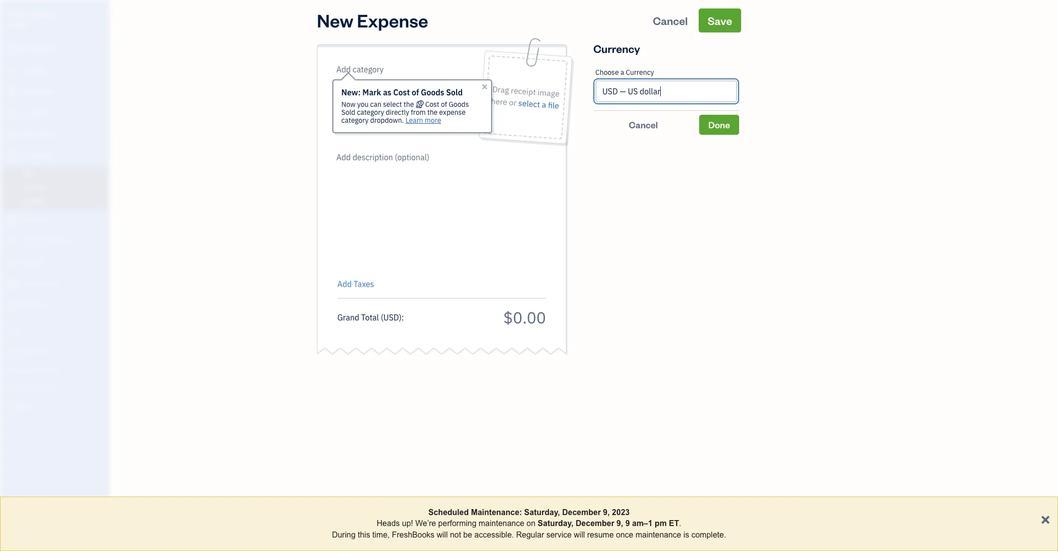 Task type: describe. For each thing, give the bounding box(es) containing it.
save
[[708, 13, 732, 27]]

add taxes
[[337, 279, 374, 289]]

directly
[[386, 108, 409, 117]]

maintenance:
[[471, 508, 522, 517]]

usd
[[384, 312, 399, 322]]

grand
[[337, 312, 359, 322]]

sold inside cost of goods sold category directly from the expense category dropdown.
[[341, 108, 355, 117]]

not
[[450, 531, 461, 539]]

receipt
[[511, 85, 537, 97]]

category down date in mm/dd/yyyy format text field
[[357, 108, 384, 117]]

timer image
[[6, 236, 18, 246]]

now you can select the
[[341, 100, 416, 109]]

new expense
[[317, 8, 428, 32]]

select a file
[[518, 98, 560, 111]]

learn
[[406, 116, 423, 125]]

0 vertical spatial cost
[[393, 87, 410, 97]]

Description text field
[[332, 151, 541, 271]]

a for select
[[542, 100, 547, 110]]

0 vertical spatial cancel button
[[644, 8, 697, 32]]

.
[[679, 519, 682, 528]]

choose a currency
[[596, 68, 654, 77]]

1 vertical spatial december
[[576, 519, 615, 528]]

settings link
[[2, 398, 107, 415]]

new: mark as cost of goods sold
[[341, 87, 463, 97]]

1 horizontal spatial sold
[[446, 87, 463, 97]]

save button
[[699, 8, 741, 32]]

be
[[463, 531, 472, 539]]

services
[[36, 365, 60, 373]]

members
[[25, 347, 51, 355]]

more
[[425, 116, 441, 125]]

learn more link
[[406, 116, 441, 125]]

you
[[357, 100, 369, 109]]

freshbooks
[[392, 531, 435, 539]]

during
[[332, 531, 356, 539]]

file
[[548, 100, 560, 111]]

expense
[[357, 8, 428, 32]]

new:
[[341, 87, 361, 97]]

am–1
[[632, 519, 653, 528]]

0 vertical spatial of
[[412, 87, 419, 97]]

Amount (USD) text field
[[503, 307, 546, 328]]

owner
[[8, 20, 28, 28]]

apps
[[7, 328, 22, 336]]

cost inside cost of goods sold category directly from the expense category dropdown.
[[425, 100, 439, 109]]

once
[[616, 531, 634, 539]]

report image
[[6, 301, 18, 311]]

from
[[411, 108, 426, 117]]

choose
[[596, 68, 619, 77]]

of inside cost of goods sold category directly from the expense category dropdown.
[[441, 100, 447, 109]]

0 vertical spatial saturday,
[[524, 508, 560, 517]]

and
[[24, 365, 35, 373]]

Currency text field
[[597, 81, 736, 101]]

0 horizontal spatial the
[[404, 100, 414, 109]]

1 vertical spatial cancel button
[[594, 115, 694, 135]]

select a file button
[[518, 97, 560, 112]]

mark
[[363, 87, 381, 97]]

0 vertical spatial 9,
[[603, 508, 610, 517]]

et
[[669, 519, 679, 528]]

apps link
[[2, 324, 107, 341]]

team members link
[[2, 342, 107, 360]]

choose a currency element
[[594, 60, 739, 111]]

new for new expense
[[317, 8, 354, 32]]

0 horizontal spatial select
[[383, 100, 402, 109]]

add
[[337, 279, 352, 289]]

expense image
[[6, 152, 18, 162]]

resume
[[587, 531, 614, 539]]

regular
[[516, 531, 544, 539]]

1 will from the left
[[437, 531, 448, 539]]

invoice image
[[6, 109, 18, 119]]

client image
[[6, 66, 18, 76]]

this
[[358, 531, 370, 539]]

chart image
[[6, 279, 18, 289]]

cancel for bottommost "cancel" button
[[629, 119, 658, 130]]

done
[[709, 119, 730, 130]]

team members
[[7, 347, 51, 355]]



Task type: vqa. For each thing, say whether or not it's contained in the screenshot.
not
yes



Task type: locate. For each thing, give the bounding box(es) containing it.
scheduled
[[428, 508, 469, 517]]

project image
[[6, 215, 18, 225]]

0 vertical spatial a
[[621, 68, 624, 77]]

a
[[621, 68, 624, 77], [542, 100, 547, 110]]

the right from
[[427, 108, 438, 117]]

cancel button left the "save"
[[644, 8, 697, 32]]

cost up more
[[425, 100, 439, 109]]

company
[[24, 9, 56, 18]]

0 horizontal spatial new
[[8, 9, 23, 18]]

×
[[1041, 509, 1050, 528]]

total
[[361, 312, 379, 322]]

1 vertical spatial cancel
[[629, 119, 658, 130]]

currency up choose a currency
[[594, 41, 640, 55]]

estimate image
[[6, 87, 18, 97]]

cost right as
[[393, 87, 410, 97]]

9,
[[603, 508, 610, 517], [617, 519, 623, 528]]

1 vertical spatial currency
[[626, 68, 654, 77]]

or
[[509, 97, 517, 108]]

the
[[404, 100, 414, 109], [427, 108, 438, 117]]

1 horizontal spatial maintenance
[[636, 531, 681, 539]]

0 horizontal spatial cost
[[393, 87, 410, 97]]

money image
[[6, 258, 18, 268]]

of up from
[[412, 87, 419, 97]]

dashboard image
[[6, 44, 18, 54]]

bank connections link
[[2, 379, 107, 397]]

1 horizontal spatial new
[[317, 8, 354, 32]]

bank
[[7, 384, 22, 392]]

maintenance down pm
[[636, 531, 681, 539]]

pm
[[655, 519, 667, 528]]

goods inside cost of goods sold category directly from the expense category dropdown.
[[449, 100, 469, 109]]

select inside select a file
[[518, 98, 541, 109]]

1 vertical spatial maintenance
[[636, 531, 681, 539]]

saturday, up service on the bottom right of the page
[[538, 519, 574, 528]]

cancel left the "save"
[[653, 13, 688, 27]]

as
[[383, 87, 392, 97]]

Date in MM/DD/YYYY format text field
[[337, 88, 402, 98]]

accessible.
[[475, 531, 514, 539]]

items
[[7, 365, 23, 373]]

learn more
[[406, 116, 441, 125]]

service
[[547, 531, 572, 539]]

connections
[[23, 384, 59, 392]]

new company owner
[[8, 9, 56, 28]]

2 will from the left
[[574, 531, 585, 539]]

grand total ( usd ):
[[337, 312, 404, 322]]

1 horizontal spatial cost
[[425, 100, 439, 109]]

0 vertical spatial goods
[[421, 87, 444, 97]]

0 horizontal spatial of
[[412, 87, 419, 97]]

payment image
[[6, 130, 18, 140]]

1 vertical spatial 9,
[[617, 519, 623, 528]]

performing
[[438, 519, 477, 528]]

0 vertical spatial sold
[[446, 87, 463, 97]]

on
[[527, 519, 536, 528]]

select down 'receipt'
[[518, 98, 541, 109]]

1 vertical spatial a
[[542, 100, 547, 110]]

0 vertical spatial december
[[562, 508, 601, 517]]

saturday,
[[524, 508, 560, 517], [538, 519, 574, 528]]

0 horizontal spatial will
[[437, 531, 448, 539]]

done button
[[700, 115, 739, 135]]

a for choose
[[621, 68, 624, 77]]

up!
[[402, 519, 413, 528]]

a left "file"
[[542, 100, 547, 110]]

9
[[626, 519, 630, 528]]

maintenance down 'maintenance:'
[[479, 519, 525, 528]]

0 horizontal spatial sold
[[341, 108, 355, 117]]

select
[[518, 98, 541, 109], [383, 100, 402, 109]]

close image
[[481, 83, 489, 91]]

the inside cost of goods sold category directly from the expense category dropdown.
[[427, 108, 438, 117]]

a right choose
[[621, 68, 624, 77]]

× dialog
[[0, 497, 1058, 551]]

drag receipt image here or
[[491, 84, 560, 108]]

1 horizontal spatial of
[[441, 100, 447, 109]]

0 horizontal spatial goods
[[421, 87, 444, 97]]

sold
[[446, 87, 463, 97], [341, 108, 355, 117]]

category
[[357, 108, 384, 117], [341, 116, 369, 125]]

is
[[684, 531, 689, 539]]

a inside select a file
[[542, 100, 547, 110]]

time,
[[372, 531, 390, 539]]

9, left 2023
[[603, 508, 610, 517]]

0 horizontal spatial maintenance
[[479, 519, 525, 528]]

taxes
[[354, 279, 374, 289]]

new for new company owner
[[8, 9, 23, 18]]

december
[[562, 508, 601, 517], [576, 519, 615, 528]]

1 horizontal spatial goods
[[449, 100, 469, 109]]

0 vertical spatial cancel
[[653, 13, 688, 27]]

currency up currency text box at top
[[626, 68, 654, 77]]

1 horizontal spatial will
[[574, 531, 585, 539]]

now
[[341, 100, 356, 109]]

0 horizontal spatial a
[[542, 100, 547, 110]]

cancel button down currency text box at top
[[594, 115, 694, 135]]

of
[[412, 87, 419, 97], [441, 100, 447, 109]]

expense
[[439, 108, 466, 117]]

heads
[[377, 519, 400, 528]]

scheduled maintenance: saturday, december 9, 2023 heads up! we're performing maintenance on saturday, december 9, 9 am–1 pm et . during this time, freshbooks will not be accessible. regular service will resume once maintenance is complete.
[[332, 508, 726, 539]]

1 vertical spatial cost
[[425, 100, 439, 109]]

new inside "new company owner"
[[8, 9, 23, 18]]

1 vertical spatial saturday,
[[538, 519, 574, 528]]

settings
[[7, 402, 30, 410]]

saturday, up "on"
[[524, 508, 560, 517]]

0 horizontal spatial 9,
[[603, 508, 610, 517]]

cost of goods sold category directly from the expense category dropdown.
[[341, 100, 469, 125]]

select down as
[[383, 100, 402, 109]]

complete.
[[692, 531, 726, 539]]

sold left you
[[341, 108, 355, 117]]

1 vertical spatial of
[[441, 100, 447, 109]]

cancel
[[653, 13, 688, 27], [629, 119, 658, 130]]

1 horizontal spatial select
[[518, 98, 541, 109]]

Category text field
[[336, 63, 422, 75]]

sold up "expense"
[[446, 87, 463, 97]]

1 vertical spatial sold
[[341, 108, 355, 117]]

2023
[[612, 508, 630, 517]]

1 horizontal spatial the
[[427, 108, 438, 117]]

goods
[[421, 87, 444, 97], [449, 100, 469, 109]]

we're
[[415, 519, 436, 528]]

the down new: mark as cost of goods sold
[[404, 100, 414, 109]]

drag
[[492, 84, 510, 95]]

will left the 'not'
[[437, 531, 448, 539]]

of up more
[[441, 100, 447, 109]]

image
[[538, 87, 560, 99]]

will right service on the bottom right of the page
[[574, 531, 585, 539]]

cancel down currency text box at top
[[629, 119, 658, 130]]

bank connections
[[7, 384, 59, 392]]

can
[[370, 100, 382, 109]]

currency
[[594, 41, 640, 55], [626, 68, 654, 77]]

here
[[491, 96, 508, 107]]

items and services
[[7, 365, 60, 373]]

add taxes button
[[337, 278, 374, 290]]

0 vertical spatial maintenance
[[479, 519, 525, 528]]

main element
[[0, 0, 135, 551]]

1 horizontal spatial 9,
[[617, 519, 623, 528]]

1 vertical spatial goods
[[449, 100, 469, 109]]

cancel for "cancel" button to the top
[[653, 13, 688, 27]]

new
[[317, 8, 354, 32], [8, 9, 23, 18]]

9, left 9
[[617, 519, 623, 528]]

):
[[399, 312, 404, 322]]

category down now
[[341, 116, 369, 125]]

dropdown.
[[370, 116, 404, 125]]

will
[[437, 531, 448, 539], [574, 531, 585, 539]]

1 horizontal spatial a
[[621, 68, 624, 77]]

0 vertical spatial currency
[[594, 41, 640, 55]]

cancel button
[[644, 8, 697, 32], [594, 115, 694, 135]]

(
[[381, 312, 384, 322]]

× button
[[1041, 509, 1050, 528]]

team
[[7, 347, 23, 355]]

items and services link
[[2, 361, 107, 378]]



